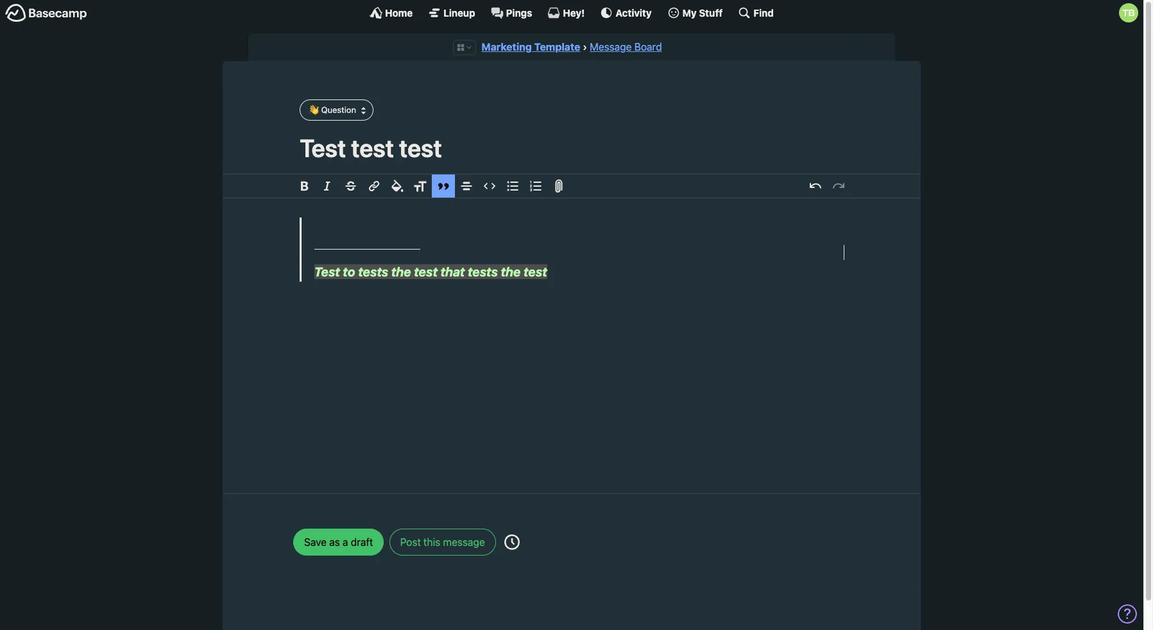 Task type: vqa. For each thing, say whether or not it's contained in the screenshot.
the left by
no



Task type: locate. For each thing, give the bounding box(es) containing it.
as
[[329, 536, 340, 548]]

tests right that
[[468, 264, 498, 279]]

2 tests from the left
[[468, 264, 498, 279]]

save as a draft
[[304, 536, 373, 548]]

post this message
[[400, 536, 485, 548]]

message board link
[[590, 41, 662, 53]]

schedule this to post later image
[[504, 534, 520, 550]]

test
[[414, 264, 438, 279], [524, 264, 547, 279]]

activity link
[[600, 6, 652, 19]]

1 horizontal spatial test
[[524, 264, 547, 279]]

main element
[[0, 0, 1143, 25]]

👋 question button
[[300, 100, 373, 121]]

0 horizontal spatial test
[[414, 264, 438, 279]]

1 horizontal spatial tests
[[468, 264, 498, 279]]

find
[[754, 7, 774, 18]]

tests
[[358, 264, 388, 279], [468, 264, 498, 279]]

lineup link
[[428, 6, 475, 19]]

👋 question
[[309, 105, 356, 115]]

test
[[314, 264, 340, 279]]

2 the from the left
[[501, 264, 521, 279]]

post this message button
[[389, 529, 496, 556]]

marketing
[[482, 41, 532, 53]]

to
[[343, 264, 355, 279]]

question
[[321, 105, 356, 115]]

1 horizontal spatial the
[[501, 264, 521, 279]]

my stuff button
[[667, 6, 723, 19]]

👋
[[309, 105, 319, 115]]

my stuff
[[682, 7, 723, 18]]

0 horizontal spatial tests
[[358, 264, 388, 279]]

this
[[424, 536, 440, 548]]

post
[[400, 536, 421, 548]]

marketing template
[[482, 41, 580, 53]]

1 test from the left
[[414, 264, 438, 279]]

the
[[391, 264, 411, 279], [501, 264, 521, 279]]

pings button
[[491, 6, 532, 19]]

the left that
[[391, 264, 411, 279]]

tests right to
[[358, 264, 388, 279]]

the right that
[[501, 264, 521, 279]]

0 horizontal spatial the
[[391, 264, 411, 279]]

2 test from the left
[[524, 264, 547, 279]]

board
[[634, 41, 662, 53]]



Task type: describe. For each thing, give the bounding box(es) containing it.
home link
[[370, 6, 413, 19]]

lineup
[[444, 7, 475, 18]]

save
[[304, 536, 327, 548]]

draft
[[351, 536, 373, 548]]

switch accounts image
[[5, 3, 87, 23]]

› message board
[[583, 41, 662, 53]]

save as a draft button
[[293, 529, 384, 556]]

activity
[[616, 7, 652, 18]]

stuff
[[699, 7, 723, 18]]

message
[[443, 536, 485, 548]]

Write away… text field
[[261, 198, 882, 478]]

›
[[583, 41, 587, 53]]

a
[[343, 536, 348, 548]]

find button
[[738, 6, 774, 19]]

Type a title… text field
[[300, 133, 844, 162]]

that
[[440, 264, 465, 279]]

test to tests the test that tests the test
[[314, 264, 547, 279]]

marketing template link
[[482, 41, 580, 53]]

pings
[[506, 7, 532, 18]]

1 the from the left
[[391, 264, 411, 279]]

1 tests from the left
[[358, 264, 388, 279]]

my
[[682, 7, 697, 18]]

message
[[590, 41, 632, 53]]

hey!
[[563, 7, 585, 18]]

template
[[534, 41, 580, 53]]

home
[[385, 7, 413, 18]]

tim burton image
[[1119, 3, 1138, 22]]

hey! button
[[548, 6, 585, 19]]



